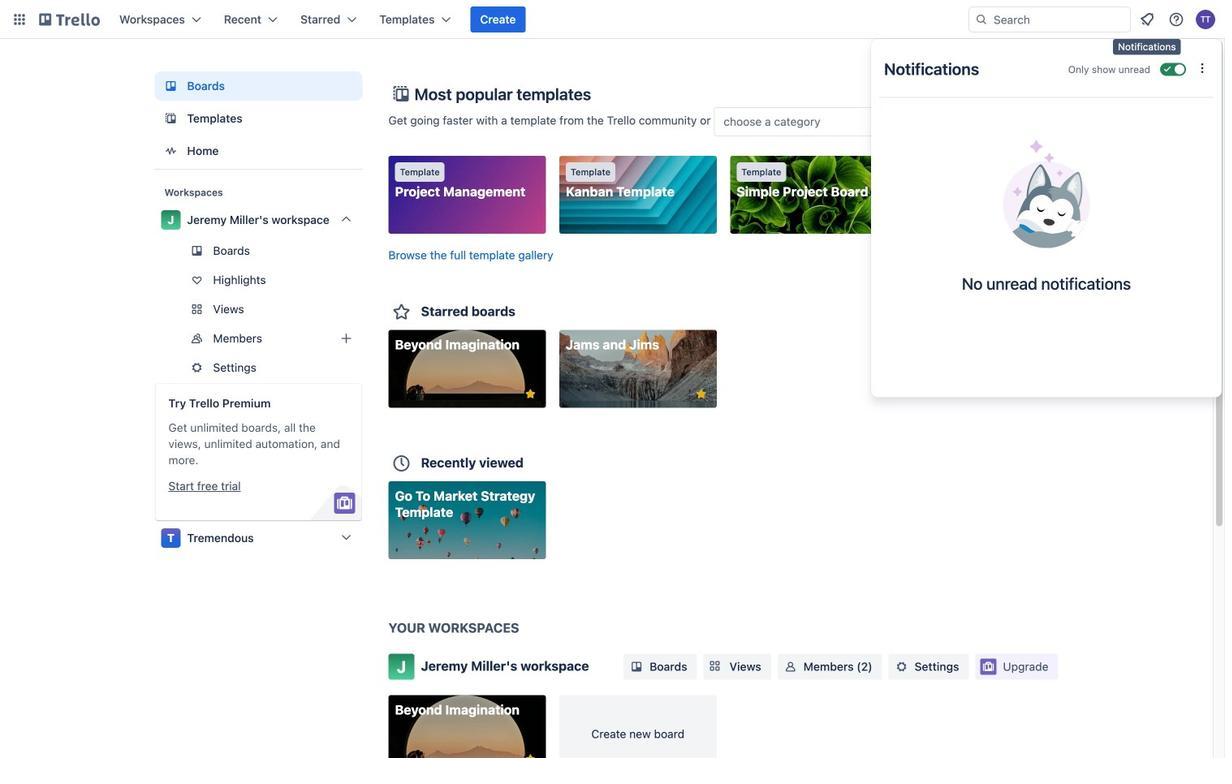 Task type: vqa. For each thing, say whether or not it's contained in the screenshot.
sm image
yes



Task type: describe. For each thing, give the bounding box(es) containing it.
add image
[[337, 329, 356, 348]]

board image
[[161, 76, 181, 96]]

2 sm image from the left
[[783, 659, 799, 675]]

Search field
[[969, 6, 1131, 32]]

0 notifications image
[[1138, 10, 1157, 29]]

click to unstar this board. it will be removed from your starred list. image
[[523, 752, 538, 758]]



Task type: locate. For each thing, give the bounding box(es) containing it.
search image
[[975, 13, 988, 26]]

sm image
[[894, 659, 910, 675]]

0 horizontal spatial sm image
[[629, 659, 645, 675]]

taco image
[[1003, 140, 1090, 248]]

1 horizontal spatial sm image
[[783, 659, 799, 675]]

template board image
[[161, 109, 181, 128]]

back to home image
[[39, 6, 100, 32]]

sm image
[[629, 659, 645, 675], [783, 659, 799, 675]]

primary element
[[0, 0, 1225, 39]]

home image
[[161, 141, 181, 161]]

tooltip
[[1113, 39, 1181, 55]]

1 sm image from the left
[[629, 659, 645, 675]]

terry turtle (terryturtle) image
[[1196, 10, 1216, 29]]

open information menu image
[[1169, 11, 1185, 28]]



